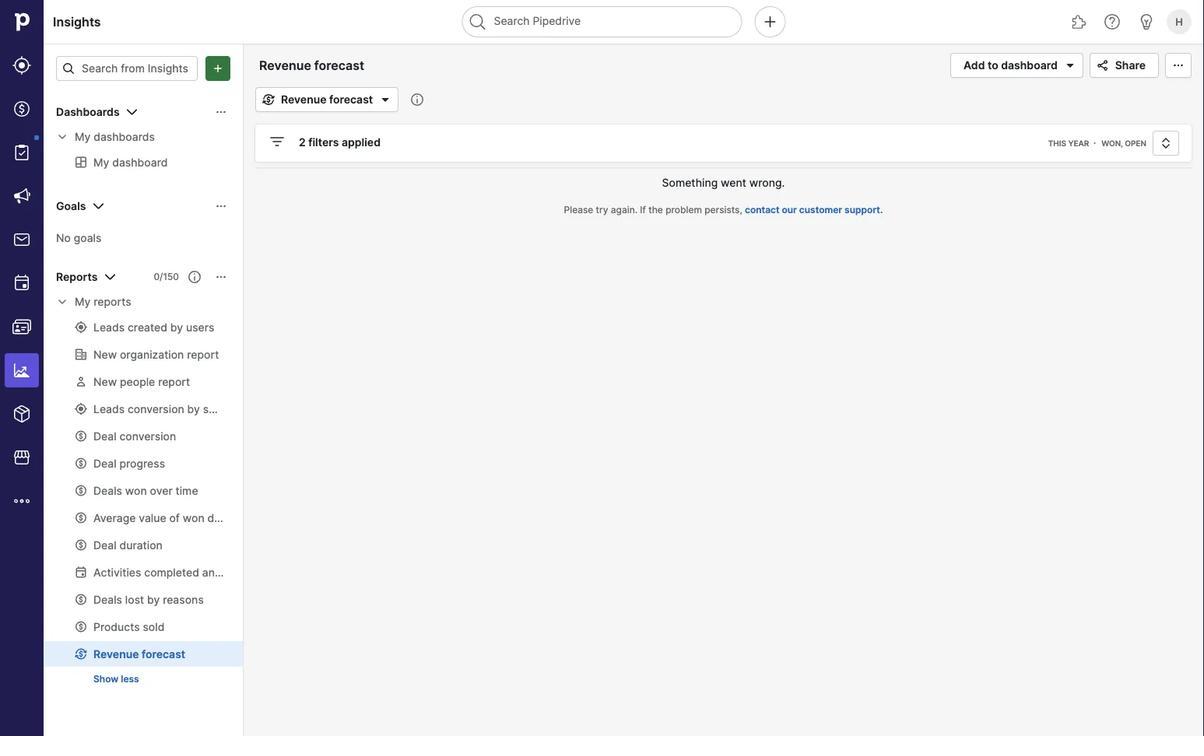 Task type: describe. For each thing, give the bounding box(es) containing it.
no
[[56, 231, 71, 244]]

dashboard
[[1001, 59, 1058, 72]]

this
[[1048, 139, 1067, 148]]

info image
[[411, 93, 424, 106]]

customer
[[799, 204, 842, 216]]

home image
[[10, 10, 33, 33]]

2
[[299, 136, 306, 149]]

marketplace image
[[12, 448, 31, 467]]

applied
[[342, 136, 381, 149]]

insights
[[53, 14, 101, 29]]

year
[[1068, 139, 1089, 148]]

support.
[[845, 204, 883, 216]]

problem
[[666, 204, 702, 216]]

to
[[988, 59, 999, 72]]

0 vertical spatial reports
[[56, 271, 98, 284]]

something went wrong.
[[662, 176, 785, 189]]

show less
[[93, 674, 139, 685]]

color primary image inside dashboards button
[[215, 106, 227, 118]]

products image
[[12, 405, 31, 424]]

my dashboards
[[75, 130, 155, 144]]

color primary image inside share button
[[1094, 59, 1112, 72]]

color primary image inside revenue forecast button
[[259, 93, 278, 106]]

h
[[1176, 16, 1183, 28]]

share
[[1115, 59, 1146, 72]]

again.
[[611, 204, 638, 216]]

0/150
[[154, 271, 179, 283]]

Search from Insights text field
[[56, 56, 198, 81]]

color primary image inside goals button
[[215, 200, 227, 213]]

revenue forecast
[[281, 93, 373, 106]]

color undefined image
[[12, 143, 31, 162]]

share button
[[1090, 53, 1159, 78]]

insights image
[[12, 361, 31, 380]]

if
[[640, 204, 646, 216]]

1 vertical spatial goals
[[74, 231, 102, 244]]

my for my dashboards
[[75, 130, 91, 144]]

add to dashboard
[[964, 59, 1058, 72]]

no goals
[[56, 231, 102, 244]]

less
[[121, 674, 139, 685]]

quick add image
[[761, 12, 780, 31]]

persists,
[[705, 204, 743, 216]]

color primary image inside revenue forecast button
[[376, 90, 395, 109]]

went
[[721, 176, 747, 189]]

color secondary image
[[56, 296, 69, 308]]

campaigns image
[[12, 187, 31, 206]]



Task type: vqa. For each thing, say whether or not it's contained in the screenshot.
sync to the bottom
no



Task type: locate. For each thing, give the bounding box(es) containing it.
color primary image left revenue
[[259, 93, 278, 106]]

0 vertical spatial dashboards
[[56, 105, 120, 119]]

leads image
[[12, 56, 31, 75]]

revenue
[[281, 93, 327, 106]]

color primary image inside add to dashboard button
[[1061, 56, 1080, 75]]

show
[[93, 674, 119, 685]]

dashboards down dashboards button
[[94, 130, 155, 144]]

reports
[[56, 271, 98, 284], [94, 295, 131, 309]]

menu
[[0, 0, 44, 737]]

won,
[[1102, 139, 1123, 148]]

goals up no at the top of the page
[[56, 200, 86, 213]]

contacts image
[[12, 318, 31, 336]]

deals image
[[12, 100, 31, 118]]

color primary image left share at the right top
[[1094, 59, 1112, 72]]

color primary image up no goals
[[89, 197, 108, 216]]

color primary image inside goals button
[[89, 197, 108, 216]]

goals inside button
[[56, 200, 86, 213]]

our
[[782, 204, 797, 216]]

my for my reports
[[75, 295, 91, 309]]

color primary image
[[1094, 59, 1112, 72], [259, 93, 278, 106], [215, 106, 227, 118], [1157, 137, 1176, 149], [89, 197, 108, 216], [101, 268, 119, 287], [188, 271, 201, 283]]

my reports
[[75, 295, 131, 309]]

menu item
[[0, 349, 44, 392]]

try
[[596, 204, 608, 216]]

color primary image down color primary inverted icon
[[215, 106, 227, 118]]

sales inbox image
[[12, 230, 31, 249]]

color primary image right open
[[1157, 137, 1176, 149]]

wrong.
[[750, 176, 785, 189]]

quick help image
[[1103, 12, 1122, 31]]

show less button
[[87, 670, 145, 689]]

goals right no at the top of the page
[[74, 231, 102, 244]]

something
[[662, 176, 718, 189]]

my
[[75, 130, 91, 144], [75, 295, 91, 309]]

1 vertical spatial reports
[[94, 295, 131, 309]]

dashboards inside button
[[56, 105, 120, 119]]

color primary inverted image
[[209, 62, 227, 75]]

won, open
[[1102, 139, 1147, 148]]

2 filters applied
[[299, 136, 381, 149]]

this year
[[1048, 139, 1089, 148]]

1 vertical spatial dashboards
[[94, 130, 155, 144]]

1 my from the top
[[75, 130, 91, 144]]

forecast
[[329, 93, 373, 106]]

contact
[[745, 204, 780, 216]]

Search Pipedrive field
[[462, 6, 742, 37]]

dashboards
[[56, 105, 120, 119], [94, 130, 155, 144]]

add to dashboard button
[[951, 53, 1084, 78]]

2 my from the top
[[75, 295, 91, 309]]

open
[[1125, 139, 1147, 148]]

h button
[[1164, 6, 1195, 37]]

filters
[[308, 136, 339, 149]]

color primary image inside dashboards button
[[123, 103, 141, 121]]

my right color secondary icon
[[75, 295, 91, 309]]

more image
[[12, 492, 31, 511]]

dashboards button
[[44, 100, 243, 125]]

color primary image up "my reports"
[[101, 268, 119, 287]]

revenue forecast button
[[255, 87, 399, 112]]

sales assistant image
[[1137, 12, 1156, 31]]

activities image
[[12, 274, 31, 293]]

goals
[[56, 200, 86, 213], [74, 231, 102, 244]]

please
[[564, 204, 594, 216]]

color primary image right "0/150"
[[188, 271, 201, 283]]

0 vertical spatial goals
[[56, 200, 86, 213]]

add
[[964, 59, 985, 72]]

reports up color secondary icon
[[56, 271, 98, 284]]

please try again. if the problem persists, contact our customer support.
[[564, 204, 883, 216]]

reports right color secondary icon
[[94, 295, 131, 309]]

Revenue forecast field
[[255, 55, 388, 76]]

0 vertical spatial my
[[75, 130, 91, 144]]

1 vertical spatial my
[[75, 295, 91, 309]]

color primary image
[[1061, 56, 1080, 75], [1169, 59, 1188, 72], [62, 62, 75, 75], [376, 90, 395, 109], [123, 103, 141, 121], [268, 132, 287, 151], [215, 200, 227, 213], [215, 271, 227, 283]]

my right color secondary image
[[75, 130, 91, 144]]

color secondary image
[[56, 131, 69, 143]]

contact our customer support. link
[[745, 204, 883, 216]]

dashboards up color secondary image
[[56, 105, 120, 119]]

goals button
[[44, 194, 243, 219]]

the
[[649, 204, 663, 216]]



